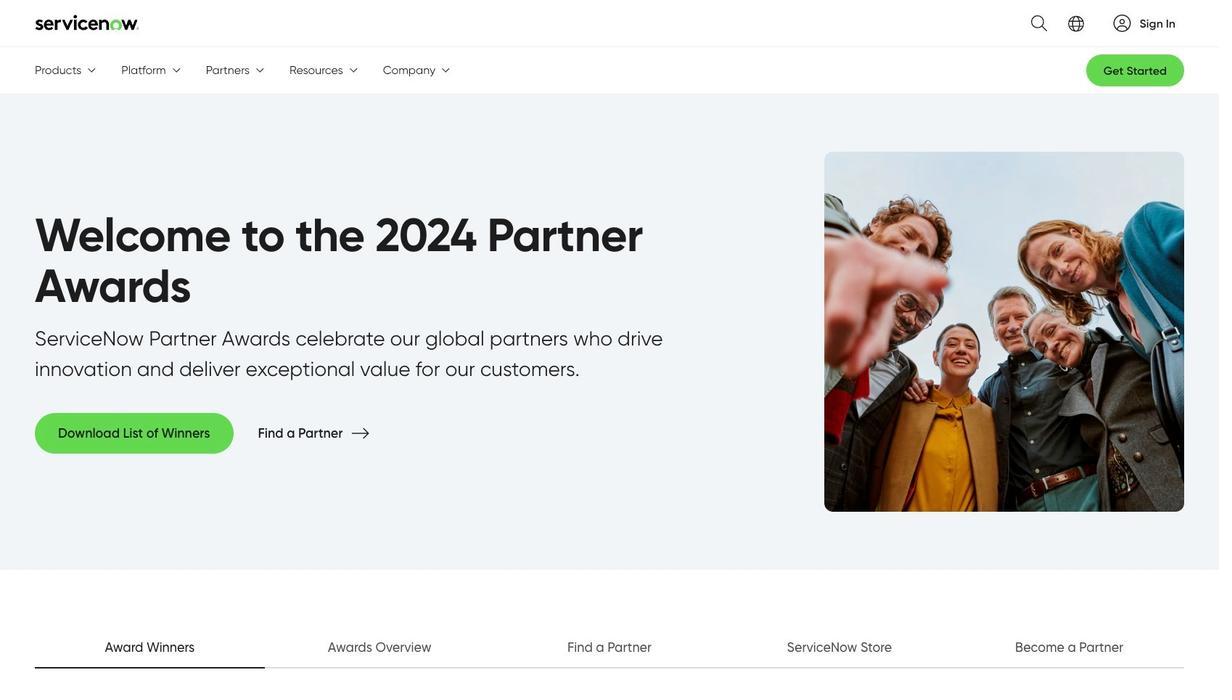 Task type: vqa. For each thing, say whether or not it's contained in the screenshot.
ServiceNow IMAGE on the top of the page
yes



Task type: describe. For each thing, give the bounding box(es) containing it.
servicenow image
[[35, 15, 139, 30]]



Task type: locate. For each thing, give the bounding box(es) containing it.
arc image
[[1114, 14, 1131, 32]]

search image
[[1023, 7, 1047, 40]]



